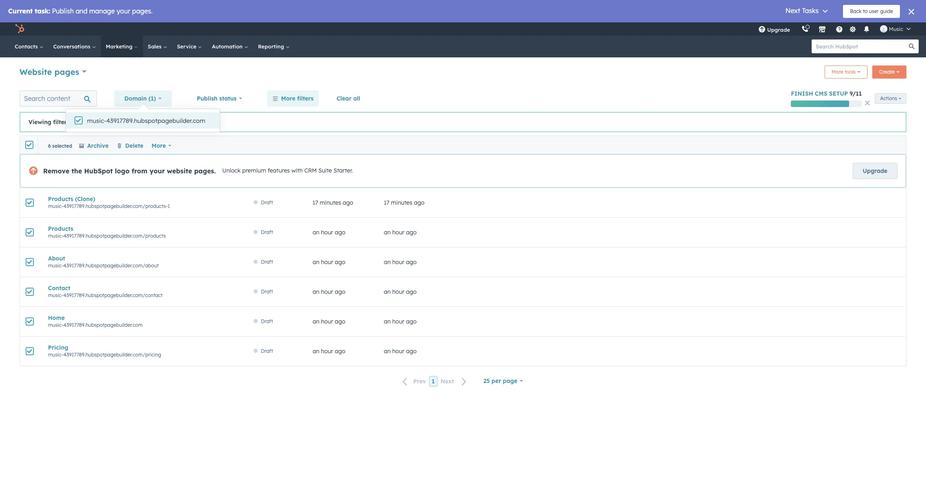 Task type: describe. For each thing, give the bounding box(es) containing it.
menu containing music
[[753, 22, 916, 35]]

contacts link
[[10, 35, 48, 57]]

help image
[[836, 26, 843, 33]]

sales
[[148, 43, 163, 50]]

filters
[[297, 95, 314, 102]]

about
[[48, 255, 65, 262]]

domain
[[124, 95, 147, 102]]

43917789.hubspotpagebuilder.com/about
[[63, 263, 159, 269]]

domain filter: element
[[74, 117, 215, 127]]

upgrade inside 'menu'
[[767, 26, 790, 33]]

website pages button
[[20, 66, 87, 78]]

marketing
[[106, 43, 134, 50]]

pages
[[54, 67, 79, 77]]

draft for pricing
[[261, 348, 273, 354]]

products (clone) music-43917789.hubspotpagebuilder.com/products-1
[[48, 195, 170, 209]]

all
[[353, 95, 360, 102]]

products link
[[48, 225, 232, 232]]

settings link
[[848, 25, 858, 33]]

43917789.hubspotpagebuilder.com for domain:
[[118, 119, 202, 125]]

11
[[856, 90, 862, 97]]

25 per page
[[483, 377, 517, 385]]

domain (1)
[[124, 95, 156, 102]]

1 17 from the left
[[313, 199, 318, 206]]

settings image
[[849, 26, 857, 33]]

website
[[167, 167, 192, 175]]

upgrade image
[[758, 26, 766, 33]]

music- for home
[[48, 322, 63, 328]]

hubspot image
[[15, 24, 24, 34]]

6 selected
[[48, 143, 72, 149]]

service link
[[172, 35, 207, 57]]

domain: music-43917789.hubspotpagebuilder.com
[[80, 119, 202, 125]]

page
[[503, 377, 517, 385]]

help button
[[832, 22, 846, 35]]

43917789.hubspotpagebuilder.com/products
[[63, 233, 166, 239]]

close image inside domain filter: element
[[206, 120, 209, 124]]

calling icon image
[[802, 26, 809, 33]]

finish cms setup progress bar
[[791, 101, 849, 107]]

/
[[853, 90, 856, 97]]

finish
[[791, 90, 813, 97]]

6
[[48, 143, 51, 149]]

search image
[[909, 44, 915, 49]]

starter.
[[334, 167, 353, 174]]

your
[[150, 167, 165, 175]]

selected
[[52, 143, 72, 149]]

prev
[[413, 378, 426, 385]]

products for (clone)
[[48, 195, 73, 203]]

tools
[[845, 69, 856, 75]]

pagination navigation
[[398, 376, 472, 387]]

create
[[880, 69, 895, 75]]

2 minutes from the left
[[391, 199, 412, 206]]

service
[[177, 43, 198, 50]]

43917789.hubspotpagebuilder.com/contact
[[63, 292, 163, 298]]

draft for products (clone)
[[261, 199, 273, 206]]

music-43917789.hubspotpagebuilder.com
[[87, 117, 205, 125]]

draft for products
[[261, 229, 273, 235]]

greg robinson image
[[880, 25, 887, 33]]

from
[[132, 167, 147, 175]]

music
[[889, 26, 903, 32]]

about music-43917789.hubspotpagebuilder.com/about
[[48, 255, 159, 269]]

reporting link
[[253, 35, 295, 57]]

2 17 minutes ago from the left
[[384, 199, 425, 206]]

automation
[[212, 43, 244, 50]]

automation link
[[207, 35, 253, 57]]

draft for home
[[261, 318, 273, 324]]

25
[[483, 377, 490, 385]]

publish
[[197, 95, 218, 102]]

1 button
[[429, 376, 438, 387]]

products music-43917789.hubspotpagebuilder.com/products
[[48, 225, 166, 239]]

25 per page button
[[478, 373, 528, 389]]

more tools
[[832, 69, 856, 75]]

suite
[[318, 167, 332, 174]]

2 17 from the left
[[384, 199, 389, 206]]

with
[[291, 167, 303, 174]]

marketplaces image
[[819, 26, 826, 33]]

publish status
[[197, 95, 237, 102]]

contact
[[48, 285, 70, 292]]

music- for products
[[48, 233, 63, 239]]

actions
[[880, 95, 897, 101]]

1 17 minutes ago from the left
[[313, 199, 353, 206]]

remove
[[43, 167, 69, 175]]

products for music-
[[48, 225, 73, 232]]

clear all button
[[331, 90, 366, 107]]

reporting
[[258, 43, 286, 50]]

marketing link
[[101, 35, 143, 57]]

music- for domain:
[[101, 119, 118, 125]]

pricing link
[[48, 344, 232, 351]]

music- for about
[[48, 263, 63, 269]]

pages.
[[194, 167, 216, 175]]

search button
[[905, 39, 919, 53]]

prev button
[[398, 376, 429, 387]]

filters:
[[53, 118, 71, 126]]

43917789.hubspotpagebuilder.com for home
[[63, 322, 143, 328]]

finish cms setup 9 / 11
[[791, 90, 862, 97]]



Task type: vqa. For each thing, say whether or not it's contained in the screenshot.
Task queues
no



Task type: locate. For each thing, give the bounding box(es) containing it.
menu item
[[796, 22, 797, 35]]

music- down pricing
[[48, 352, 63, 358]]

1 horizontal spatial 17 minutes ago
[[384, 199, 425, 206]]

more left filters
[[281, 95, 295, 102]]

unlock
[[222, 167, 241, 174]]

more inside button
[[281, 95, 295, 102]]

(1)
[[149, 95, 156, 102]]

notifications button
[[860, 22, 874, 35]]

1 vertical spatial 1
[[432, 378, 435, 385]]

0 horizontal spatial 1
[[168, 203, 170, 209]]

43917789.hubspotpagebuilder.com
[[106, 117, 205, 125], [118, 119, 202, 125], [63, 322, 143, 328]]

music- down contact in the bottom left of the page
[[48, 292, 63, 298]]

delete button
[[117, 142, 143, 149]]

more
[[832, 69, 843, 75], [281, 95, 295, 102], [152, 142, 166, 149]]

4 draft from the top
[[261, 289, 273, 295]]

website pages
[[20, 67, 79, 77]]

remove the hubspot logo from your website pages.
[[43, 167, 216, 175]]

1 horizontal spatial close image
[[865, 101, 870, 105]]

next button
[[438, 376, 472, 387]]

music button
[[875, 22, 916, 35]]

music- inside products music-43917789.hubspotpagebuilder.com/products
[[48, 233, 63, 239]]

products inside 'products (clone) music-43917789.hubspotpagebuilder.com/products-1'
[[48, 195, 73, 203]]

draft
[[261, 199, 273, 206], [261, 229, 273, 235], [261, 259, 273, 265], [261, 289, 273, 295], [261, 318, 273, 324], [261, 348, 273, 354]]

music- down remove
[[48, 203, 63, 209]]

1 right prev
[[432, 378, 435, 385]]

music-
[[87, 117, 106, 125], [101, 119, 118, 125], [48, 203, 63, 209], [48, 233, 63, 239], [48, 263, 63, 269], [48, 292, 63, 298], [48, 322, 63, 328], [48, 352, 63, 358]]

Search content search field
[[20, 90, 97, 107]]

2 horizontal spatial more
[[832, 69, 843, 75]]

contact music-43917789.hubspotpagebuilder.com/contact
[[48, 285, 163, 298]]

upgrade link
[[853, 163, 898, 179]]

17
[[313, 199, 318, 206], [384, 199, 389, 206]]

crm
[[304, 167, 317, 174]]

setup
[[829, 90, 848, 97]]

music- inside home music-43917789.hubspotpagebuilder.com
[[48, 322, 63, 328]]

more left tools
[[832, 69, 843, 75]]

domain (1) button
[[119, 90, 167, 107]]

products inside products music-43917789.hubspotpagebuilder.com/products
[[48, 225, 73, 232]]

more filters
[[281, 95, 314, 102]]

0 horizontal spatial 17 minutes ago
[[313, 199, 353, 206]]

notifications image
[[863, 26, 870, 33]]

1 vertical spatial more
[[281, 95, 295, 102]]

music- for contact
[[48, 292, 63, 298]]

actions button
[[875, 93, 907, 104]]

create button
[[873, 66, 907, 79]]

archive button
[[79, 142, 109, 149]]

products
[[48, 195, 73, 203], [48, 225, 73, 232]]

1 vertical spatial close image
[[206, 120, 209, 124]]

hubspot link
[[10, 24, 31, 34]]

1 down products (clone) link
[[168, 203, 170, 209]]

delete
[[125, 142, 143, 149]]

43917789.hubspotpagebuilder.com inside domain filter: element
[[118, 119, 202, 125]]

0 horizontal spatial close image
[[206, 120, 209, 124]]

conversations link
[[48, 35, 101, 57]]

43917789.hubspotpagebuilder.com down (1)
[[106, 117, 205, 125]]

5 draft from the top
[[261, 318, 273, 324]]

music- inside music-43917789.hubspotpagebuilder.com list box
[[87, 117, 106, 125]]

3 draft from the top
[[261, 259, 273, 265]]

menu
[[753, 22, 916, 35]]

products (clone) link
[[48, 195, 232, 203]]

the
[[72, 167, 82, 175]]

43917789.hubspotpagebuilder.com up pricing music-43917789.hubspotpagebuilder.com/pricing
[[63, 322, 143, 328]]

unlock premium features with crm suite starter.
[[222, 167, 353, 174]]

music- up about
[[48, 233, 63, 239]]

home
[[48, 314, 65, 322]]

music- inside contact music-43917789.hubspotpagebuilder.com/contact
[[48, 292, 63, 298]]

2 vertical spatial more
[[152, 142, 166, 149]]

0 horizontal spatial 17
[[313, 199, 318, 206]]

1 products from the top
[[48, 195, 73, 203]]

more filters button
[[267, 90, 319, 107]]

6 draft from the top
[[261, 348, 273, 354]]

0 vertical spatial upgrade
[[767, 26, 790, 33]]

close image down publish
[[206, 120, 209, 124]]

1 horizontal spatial 17
[[384, 199, 389, 206]]

features
[[268, 167, 290, 174]]

music-43917789.hubspotpagebuilder.com list box
[[66, 109, 220, 132]]

viewing filters:
[[28, 118, 71, 126]]

music- inside about music-43917789.hubspotpagebuilder.com/about
[[48, 263, 63, 269]]

Search HubSpot search field
[[812, 39, 912, 53]]

43917789.hubspotpagebuilder.com inside list box
[[106, 117, 205, 125]]

calling icon button
[[798, 24, 812, 34]]

43917789.hubspotpagebuilder.com/products-
[[63, 203, 168, 209]]

home link
[[48, 314, 232, 322]]

0 vertical spatial close image
[[865, 101, 870, 105]]

website pages banner
[[20, 63, 907, 82]]

hubspot
[[84, 167, 113, 175]]

1 vertical spatial upgrade
[[863, 167, 888, 175]]

1 horizontal spatial upgrade
[[863, 167, 888, 175]]

an
[[313, 229, 319, 236], [384, 229, 391, 236], [313, 259, 319, 266], [384, 259, 391, 266], [313, 288, 319, 296], [384, 288, 391, 296], [313, 318, 319, 325], [384, 318, 391, 325], [313, 348, 319, 355], [384, 348, 391, 355]]

0 vertical spatial products
[[48, 195, 73, 203]]

1 draft from the top
[[261, 199, 273, 206]]

2 products from the top
[[48, 225, 73, 232]]

43917789.hubspotpagebuilder.com up more 'popup button'
[[118, 119, 202, 125]]

9
[[850, 90, 853, 97]]

0 vertical spatial more
[[832, 69, 843, 75]]

1 minutes from the left
[[320, 199, 341, 206]]

more inside popup button
[[832, 69, 843, 75]]

per
[[492, 377, 501, 385]]

clear all
[[337, 95, 360, 102]]

music- inside 'products (clone) music-43917789.hubspotpagebuilder.com/products-1'
[[48, 203, 63, 209]]

about link
[[48, 255, 232, 262]]

marketplaces button
[[814, 22, 831, 35]]

1 inside button
[[432, 378, 435, 385]]

1 inside 'products (clone) music-43917789.hubspotpagebuilder.com/products-1'
[[168, 203, 170, 209]]

0 horizontal spatial upgrade
[[767, 26, 790, 33]]

more button
[[152, 141, 171, 150]]

more inside 'popup button'
[[152, 142, 166, 149]]

43917789.hubspotpagebuilder.com/pricing
[[63, 352, 161, 358]]

archive
[[87, 142, 109, 149]]

music- for pricing
[[48, 352, 63, 358]]

more for more tools
[[832, 69, 843, 75]]

1 horizontal spatial 1
[[432, 378, 435, 385]]

sales link
[[143, 35, 172, 57]]

0 horizontal spatial more
[[152, 142, 166, 149]]

0 horizontal spatial minutes
[[320, 199, 341, 206]]

2 draft from the top
[[261, 229, 273, 235]]

music- up "archive"
[[87, 117, 106, 125]]

music- inside domain filter: element
[[101, 119, 118, 125]]

conversations
[[53, 43, 92, 50]]

next
[[441, 378, 454, 385]]

products up about
[[48, 225, 73, 232]]

close image
[[865, 101, 870, 105], [206, 120, 209, 124]]

hour
[[321, 229, 333, 236], [392, 229, 405, 236], [321, 259, 333, 266], [392, 259, 405, 266], [321, 288, 333, 296], [392, 288, 405, 296], [321, 318, 333, 325], [392, 318, 405, 325], [321, 348, 333, 355], [392, 348, 405, 355]]

0 vertical spatial 1
[[168, 203, 170, 209]]

more right delete
[[152, 142, 166, 149]]

logo
[[115, 167, 130, 175]]

domain:
[[80, 119, 100, 125]]

more tools button
[[825, 66, 868, 79]]

minutes
[[320, 199, 341, 206], [391, 199, 412, 206]]

contact link
[[48, 285, 232, 292]]

1
[[168, 203, 170, 209], [432, 378, 435, 385]]

music- inside pricing music-43917789.hubspotpagebuilder.com/pricing
[[48, 352, 63, 358]]

close image left actions
[[865, 101, 870, 105]]

status
[[219, 95, 237, 102]]

viewing
[[28, 118, 51, 126]]

draft for about
[[261, 259, 273, 265]]

music- down home
[[48, 322, 63, 328]]

1 vertical spatial products
[[48, 225, 73, 232]]

pricing music-43917789.hubspotpagebuilder.com/pricing
[[48, 344, 161, 358]]

43917789.hubspotpagebuilder.com inside home music-43917789.hubspotpagebuilder.com
[[63, 322, 143, 328]]

draft for contact
[[261, 289, 273, 295]]

music- right domain:
[[101, 119, 118, 125]]

17 minutes ago
[[313, 199, 353, 206], [384, 199, 425, 206]]

premium
[[242, 167, 266, 174]]

music- down about
[[48, 263, 63, 269]]

more for more filters
[[281, 95, 295, 102]]

pricing
[[48, 344, 68, 351]]

cms
[[815, 90, 827, 97]]

1 horizontal spatial more
[[281, 95, 295, 102]]

1 horizontal spatial minutes
[[391, 199, 412, 206]]

an hour ago
[[313, 229, 345, 236], [384, 229, 417, 236], [313, 259, 345, 266], [384, 259, 417, 266], [313, 288, 345, 296], [384, 288, 417, 296], [313, 318, 345, 325], [384, 318, 417, 325], [313, 348, 345, 355], [384, 348, 417, 355]]

products left (clone)
[[48, 195, 73, 203]]

publish status button
[[192, 90, 248, 107]]



